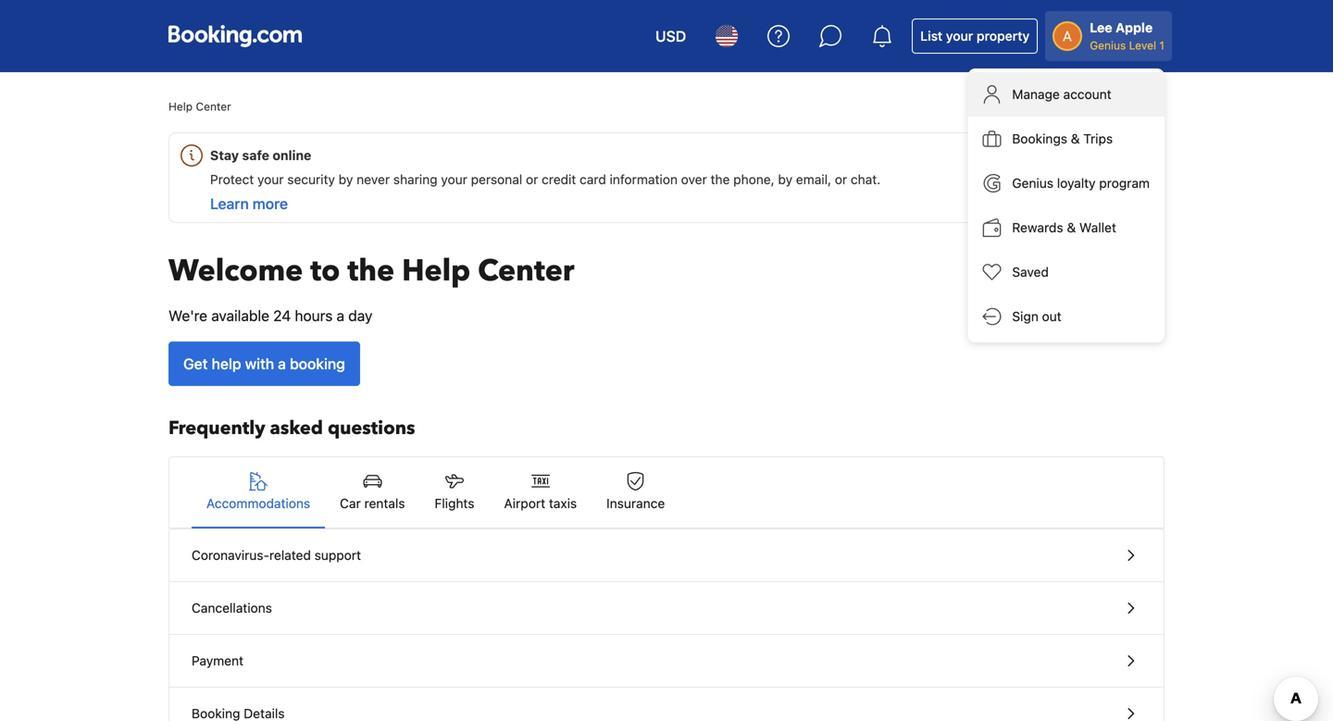 Task type: locate. For each thing, give the bounding box(es) containing it.
over
[[682, 172, 708, 187]]

center up stay
[[196, 100, 231, 113]]

payment button
[[170, 635, 1164, 688]]

information
[[610, 172, 678, 187]]

& for wallet
[[1068, 220, 1077, 235]]

genius
[[1090, 39, 1127, 52], [1013, 176, 1054, 191]]

1 horizontal spatial a
[[337, 307, 345, 325]]

1 or from the left
[[526, 172, 539, 187]]

your right list
[[947, 28, 974, 44]]

1 horizontal spatial center
[[478, 251, 575, 291]]

a right with
[[278, 355, 286, 373]]

booking.com online hotel reservations image
[[169, 25, 302, 47]]

& inside "link"
[[1068, 220, 1077, 235]]

rentals
[[365, 496, 405, 511]]

rewards & wallet
[[1013, 220, 1117, 235]]

0 horizontal spatial genius
[[1013, 176, 1054, 191]]

genius down lee
[[1090, 39, 1127, 52]]

0 horizontal spatial or
[[526, 172, 539, 187]]

help
[[212, 355, 241, 373]]

property
[[977, 28, 1030, 44]]

0 vertical spatial center
[[196, 100, 231, 113]]

your right sharing
[[441, 172, 468, 187]]

0 vertical spatial help
[[169, 100, 193, 113]]

apple
[[1116, 20, 1153, 35]]

get
[[183, 355, 208, 373]]

1 by from the left
[[339, 172, 353, 187]]

card
[[580, 172, 607, 187]]

stay
[[210, 148, 239, 163]]

1 vertical spatial help
[[402, 251, 471, 291]]

lee
[[1090, 20, 1113, 35]]

center down protect your security by never sharing your personal or credit card information over the phone, by email, or chat. learn more
[[478, 251, 575, 291]]

2 horizontal spatial your
[[947, 28, 974, 44]]

we're
[[169, 307, 208, 325]]

bookings & trips link
[[968, 117, 1165, 161]]

0 horizontal spatial a
[[278, 355, 286, 373]]

or
[[526, 172, 539, 187], [835, 172, 848, 187]]

help
[[169, 100, 193, 113], [402, 251, 471, 291]]

accommodations button
[[192, 458, 325, 528]]

questions
[[328, 416, 415, 441]]

payment
[[192, 654, 244, 669]]

coronavirus-
[[192, 548, 270, 563]]

& for trips
[[1072, 131, 1081, 146]]

1 vertical spatial &
[[1068, 220, 1077, 235]]

1 horizontal spatial genius
[[1090, 39, 1127, 52]]

out
[[1043, 309, 1062, 324]]

sign out button
[[968, 295, 1165, 339]]

0 horizontal spatial by
[[339, 172, 353, 187]]

center
[[196, 100, 231, 113], [478, 251, 575, 291]]

credit
[[542, 172, 576, 187]]

flights
[[435, 496, 475, 511]]

1 horizontal spatial or
[[835, 172, 848, 187]]

list your property
[[921, 28, 1030, 44]]

lee apple genius level 1
[[1090, 20, 1165, 52]]

welcome to the help center
[[169, 251, 575, 291]]

a
[[337, 307, 345, 325], [278, 355, 286, 373]]

& left trips
[[1072, 131, 1081, 146]]

by left email,
[[779, 172, 793, 187]]

tab list
[[170, 458, 1164, 530]]

genius left loyalty
[[1013, 176, 1054, 191]]

trips
[[1084, 131, 1114, 146]]

0 vertical spatial &
[[1072, 131, 1081, 146]]

or left credit
[[526, 172, 539, 187]]

24
[[273, 307, 291, 325]]

flights button
[[420, 458, 490, 528]]

wallet
[[1080, 220, 1117, 235]]

learn more link
[[210, 195, 288, 213]]

& left wallet
[[1068, 220, 1077, 235]]

asked
[[270, 416, 323, 441]]

get help with a booking
[[183, 355, 345, 373]]

genius inside 'link'
[[1013, 176, 1054, 191]]

a left day
[[337, 307, 345, 325]]

1 vertical spatial genius
[[1013, 176, 1054, 191]]

get help with a booking button
[[169, 342, 360, 386]]

0 vertical spatial genius
[[1090, 39, 1127, 52]]

frequently
[[169, 416, 265, 441]]

help center
[[169, 100, 231, 113]]

coronavirus-related support
[[192, 548, 361, 563]]

by
[[339, 172, 353, 187], [779, 172, 793, 187]]

airport taxis button
[[490, 458, 592, 528]]

1 horizontal spatial by
[[779, 172, 793, 187]]

0 horizontal spatial your
[[258, 172, 284, 187]]

by left never
[[339, 172, 353, 187]]

the right over
[[711, 172, 730, 187]]

more
[[253, 195, 288, 213]]

0 horizontal spatial the
[[348, 251, 395, 291]]

list
[[921, 28, 943, 44]]

your up the more
[[258, 172, 284, 187]]

1 vertical spatial a
[[278, 355, 286, 373]]

1 vertical spatial center
[[478, 251, 575, 291]]

genius loyalty program link
[[968, 161, 1165, 206]]

1 horizontal spatial the
[[711, 172, 730, 187]]

the right to
[[348, 251, 395, 291]]

rewards & wallet link
[[968, 206, 1165, 250]]

&
[[1072, 131, 1081, 146], [1068, 220, 1077, 235]]

day
[[349, 307, 373, 325]]

sign
[[1013, 309, 1039, 324]]

program
[[1100, 176, 1151, 191]]

the
[[711, 172, 730, 187], [348, 251, 395, 291]]

or left chat.
[[835, 172, 848, 187]]

rewards
[[1013, 220, 1064, 235]]

1 vertical spatial the
[[348, 251, 395, 291]]

0 vertical spatial a
[[337, 307, 345, 325]]

0 vertical spatial the
[[711, 172, 730, 187]]

cancellations button
[[170, 583, 1164, 635]]



Task type: describe. For each thing, give the bounding box(es) containing it.
online
[[273, 148, 312, 163]]

protect your security by never sharing your personal or credit card information over the phone, by email, or chat. learn more
[[210, 172, 881, 213]]

manage
[[1013, 87, 1060, 102]]

never
[[357, 172, 390, 187]]

manage account link
[[968, 72, 1165, 117]]

accommodations
[[207, 496, 310, 511]]

tab list containing accommodations
[[170, 458, 1164, 530]]

0 horizontal spatial help
[[169, 100, 193, 113]]

personal
[[471, 172, 523, 187]]

car rentals
[[340, 496, 405, 511]]

0 horizontal spatial center
[[196, 100, 231, 113]]

account
[[1064, 87, 1112, 102]]

airport
[[504, 496, 546, 511]]

sign out
[[1013, 309, 1062, 324]]

protect
[[210, 172, 254, 187]]

your for list your property
[[947, 28, 974, 44]]

security
[[287, 172, 335, 187]]

with
[[245, 355, 274, 373]]

email,
[[797, 172, 832, 187]]

saved
[[1013, 264, 1049, 280]]

taxis
[[549, 496, 577, 511]]

frequently asked questions
[[169, 416, 415, 441]]

1
[[1160, 39, 1165, 52]]

chat.
[[851, 172, 881, 187]]

car rentals button
[[325, 458, 420, 528]]

booking
[[290, 355, 345, 373]]

support
[[315, 548, 361, 563]]

bookings
[[1013, 131, 1068, 146]]

airport taxis
[[504, 496, 577, 511]]

usd button
[[645, 14, 698, 58]]

2 by from the left
[[779, 172, 793, 187]]

level
[[1130, 39, 1157, 52]]

learn
[[210, 195, 249, 213]]

manage account
[[1013, 87, 1112, 102]]

genius loyalty program
[[1013, 176, 1151, 191]]

coronavirus-related support button
[[170, 530, 1164, 583]]

stay safe online button
[[177, 133, 1164, 170]]

1 horizontal spatial help
[[402, 251, 471, 291]]

your for protect your security by never sharing your personal or credit card information over the phone, by email, or chat. learn more
[[258, 172, 284, 187]]

genius inside lee apple genius level 1
[[1090, 39, 1127, 52]]

related
[[270, 548, 311, 563]]

1 horizontal spatial your
[[441, 172, 468, 187]]

welcome
[[169, 251, 303, 291]]

sharing
[[394, 172, 438, 187]]

the inside protect your security by never sharing your personal or credit card information over the phone, by email, or chat. learn more
[[711, 172, 730, 187]]

to
[[311, 251, 340, 291]]

travel alert element
[[169, 132, 1165, 223]]

we're available 24 hours a day
[[169, 307, 373, 325]]

bookings & trips
[[1013, 131, 1114, 146]]

insurance button
[[592, 458, 680, 528]]

cancellations
[[192, 601, 272, 616]]

a inside get help with a booking button
[[278, 355, 286, 373]]

usd
[[656, 27, 687, 45]]

safe
[[242, 148, 270, 163]]

available
[[211, 307, 270, 325]]

stay safe online
[[210, 148, 312, 163]]

list your property link
[[913, 19, 1039, 54]]

saved link
[[968, 250, 1165, 295]]

hours
[[295, 307, 333, 325]]

loyalty
[[1058, 176, 1096, 191]]

phone,
[[734, 172, 775, 187]]

car
[[340, 496, 361, 511]]

insurance
[[607, 496, 665, 511]]

2 or from the left
[[835, 172, 848, 187]]



Task type: vqa. For each thing, say whether or not it's contained in the screenshot.
topmost includes
no



